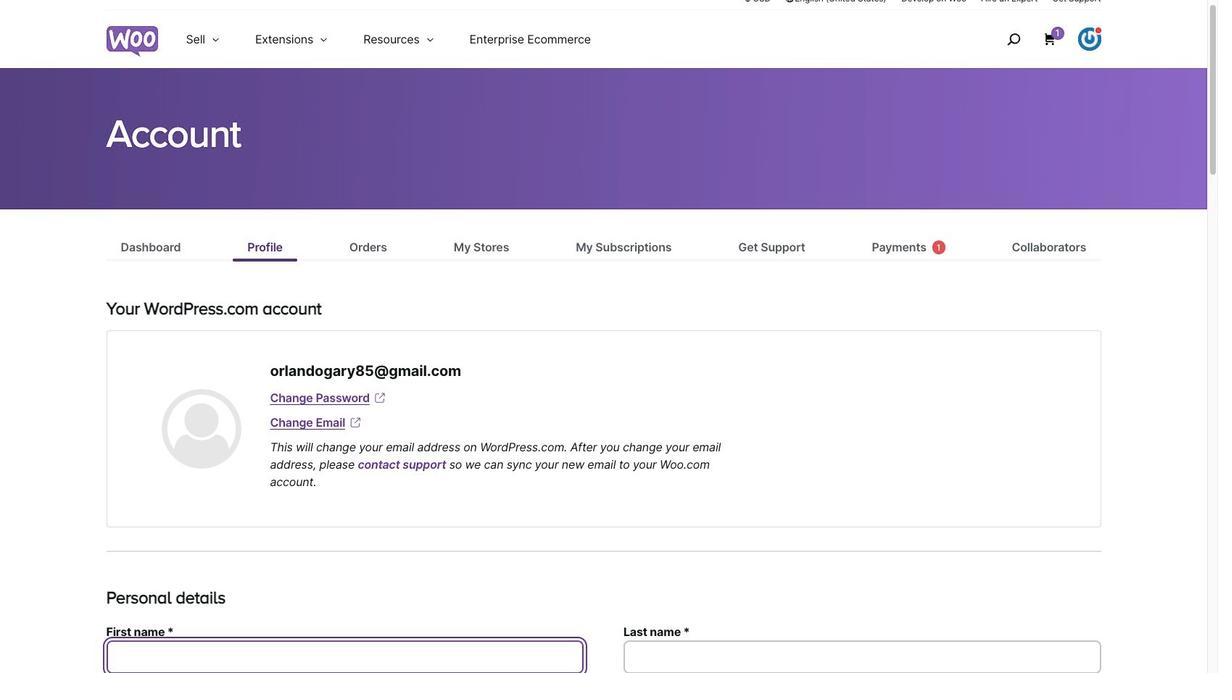 Task type: vqa. For each thing, say whether or not it's contained in the screenshot.
Search image
yes



Task type: locate. For each thing, give the bounding box(es) containing it.
search image
[[1002, 28, 1025, 51]]

None text field
[[106, 641, 584, 674], [624, 641, 1102, 674], [106, 641, 584, 674], [624, 641, 1102, 674]]



Task type: describe. For each thing, give the bounding box(es) containing it.
gravatar image image
[[161, 390, 241, 469]]

external link image
[[373, 391, 387, 406]]

open account menu image
[[1078, 28, 1102, 51]]

service navigation menu element
[[976, 16, 1102, 63]]

external link image
[[348, 416, 363, 430]]



